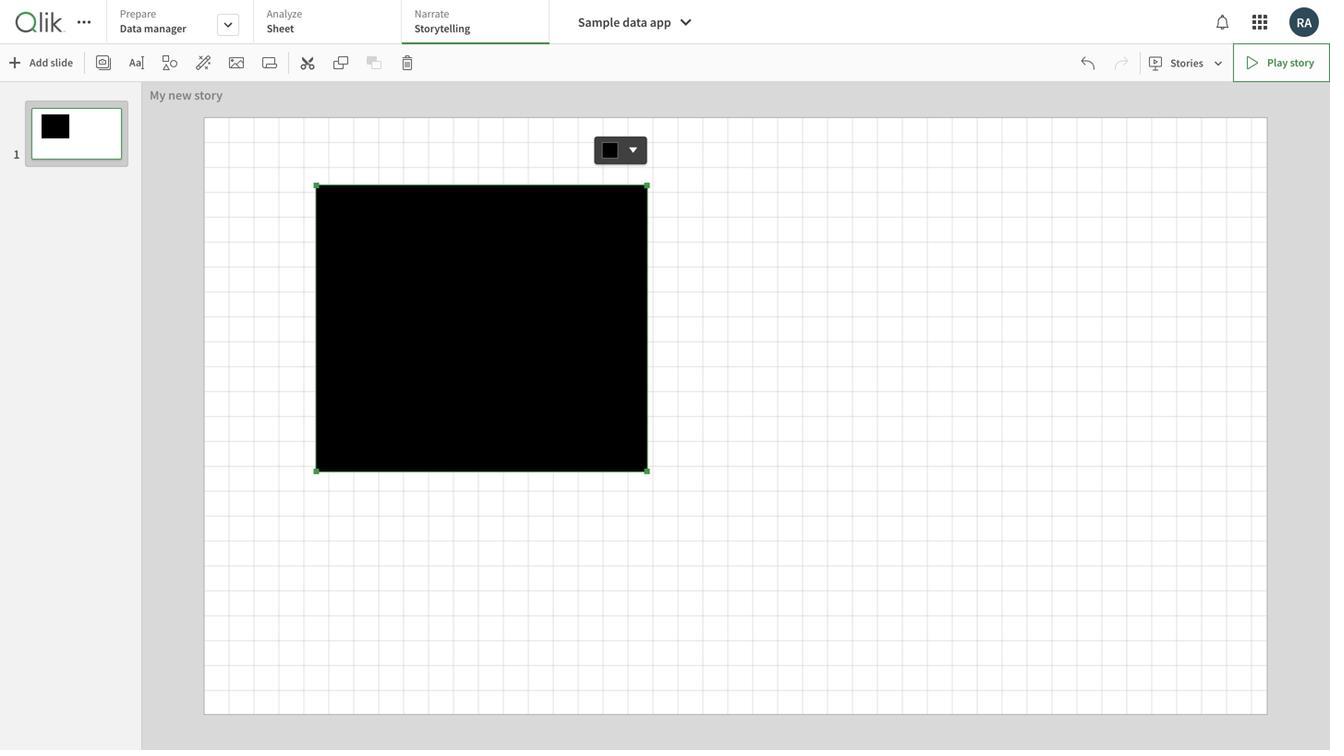 Task type: describe. For each thing, give the bounding box(es) containing it.
undo image
[[1081, 56, 1096, 71]]

slide
[[50, 55, 73, 70]]

new
[[168, 87, 192, 103]]

sample data app
[[578, 14, 671, 30]]

media objects image
[[229, 55, 244, 70]]

analyze sheet
[[267, 6, 302, 36]]

ra application
[[0, 0, 1330, 751]]

narrate
[[415, 6, 449, 21]]

prepare data manager
[[120, 6, 186, 36]]

ra button
[[1289, 7, 1319, 37]]

ra
[[1297, 14, 1312, 31]]

manager
[[144, 21, 186, 36]]

stories
[[1170, 56, 1204, 70]]

effects library image
[[196, 55, 211, 70]]

tab list inside the ra "application"
[[106, 0, 556, 46]]

sample data app button
[[563, 7, 704, 37]]

analyze
[[267, 6, 302, 21]]

copy image
[[334, 55, 348, 70]]

add slide
[[30, 55, 73, 70]]

play
[[1267, 55, 1288, 70]]

0 horizontal spatial story
[[194, 87, 223, 103]]

sample
[[578, 14, 620, 30]]

snapshot library image
[[96, 55, 111, 70]]

cut image
[[300, 55, 315, 70]]

storytelling
[[415, 21, 470, 36]]



Task type: locate. For each thing, give the bounding box(es) containing it.
play story
[[1267, 55, 1314, 70]]

1 vertical spatial story
[[194, 87, 223, 103]]

app
[[650, 14, 671, 30]]

sheet library image
[[262, 55, 277, 70]]

sheet
[[267, 21, 294, 36]]

narrate storytelling
[[415, 6, 470, 36]]

shapes library image
[[163, 55, 177, 70]]

story
[[1290, 55, 1314, 70], [194, 87, 223, 103]]

0 vertical spatial story
[[1290, 55, 1314, 70]]

my new story
[[150, 87, 223, 103]]

my
[[150, 87, 166, 103]]

stories button
[[1145, 48, 1229, 78]]

data
[[623, 14, 647, 30]]

play story button
[[1233, 43, 1330, 82]]

prepare
[[120, 6, 156, 21]]

story inside button
[[1290, 55, 1314, 70]]

add
[[30, 55, 48, 70]]

delete image
[[400, 55, 415, 70]]

add slide button
[[4, 48, 80, 78]]

tab list
[[106, 0, 556, 46]]

story right new
[[194, 87, 223, 103]]

data
[[120, 21, 142, 36]]

1 horizontal spatial story
[[1290, 55, 1314, 70]]

tab list containing prepare
[[106, 0, 556, 46]]

story right play
[[1290, 55, 1314, 70]]

text objects image
[[129, 55, 144, 70]]



Task type: vqa. For each thing, say whether or not it's contained in the screenshot.
bottom Move collection image
no



